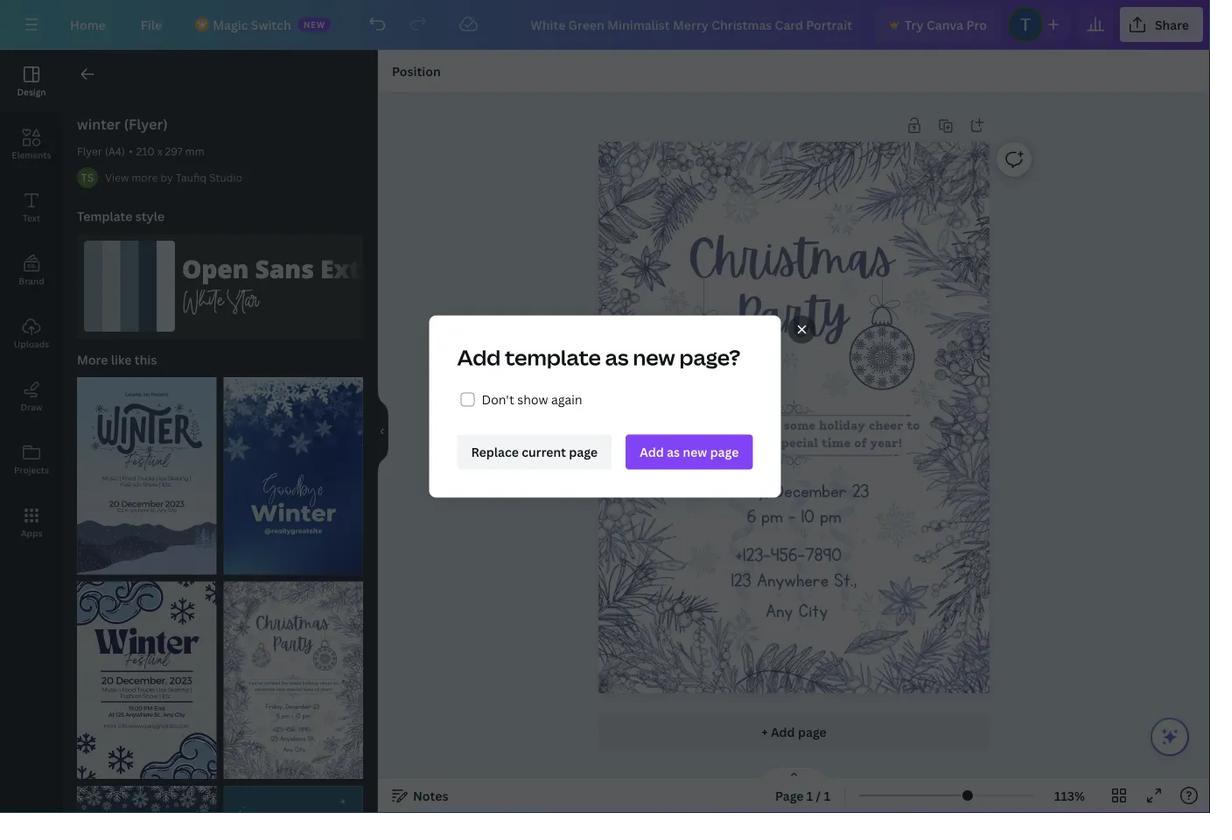 Task type: locate. For each thing, give the bounding box(es) containing it.
(a4)
[[105, 144, 125, 158]]

0 horizontal spatial 1
[[807, 787, 813, 804]]

as inside add as new page button
[[667, 444, 680, 460]]

violet and white elegant christmas party invitation flyer image
[[224, 581, 363, 779]]

6 pm - 10 pm
[[747, 506, 842, 528]]

page right current
[[569, 444, 598, 460]]

0 horizontal spatial this
[[135, 351, 157, 368]]

friday,
[[719, 480, 769, 502]]

1 horizontal spatial as
[[667, 444, 680, 460]]

design
[[17, 86, 46, 98]]

add right +
[[771, 723, 795, 740]]

try canva pro button
[[875, 7, 1001, 42]]

+
[[762, 723, 768, 740]]

-
[[788, 506, 796, 528]]

1 1 from the left
[[807, 787, 813, 804]]

0 horizontal spatial add
[[457, 343, 501, 372]]

this
[[135, 351, 157, 368], [747, 435, 772, 450]]

apps
[[21, 527, 42, 539]]

new
[[633, 343, 675, 372], [683, 444, 707, 460]]

add up "don't" in the left of the page
[[457, 343, 501, 372]]

template
[[505, 343, 601, 372]]

0 vertical spatial this
[[135, 351, 157, 368]]

1 horizontal spatial this
[[747, 435, 772, 450]]

view more by taufiq studio
[[105, 170, 242, 185]]

open
[[182, 252, 249, 285]]

flyer (a4)
[[77, 144, 125, 158]]

1
[[807, 787, 813, 804], [824, 787, 831, 804]]

1 horizontal spatial 1
[[824, 787, 831, 804]]

holiday
[[819, 418, 866, 433]]

current
[[522, 444, 566, 460]]

this right like
[[135, 351, 157, 368]]

mm
[[185, 144, 204, 158]]

page
[[775, 787, 804, 804]]

10
[[801, 506, 815, 528]]

december
[[775, 480, 847, 502]]

2 horizontal spatial page
[[798, 723, 827, 740]]

new down you're
[[683, 444, 707, 460]]

brand
[[19, 275, 44, 287]]

1 horizontal spatial christmas (new year) element image
[[850, 295, 915, 390]]

0 vertical spatial new
[[633, 343, 675, 372]]

page
[[569, 444, 598, 460], [710, 444, 739, 460], [798, 723, 827, 740]]

0 horizontal spatial page
[[569, 444, 598, 460]]

pm left -
[[762, 506, 783, 528]]

+123-
[[736, 544, 771, 566]]

pm
[[762, 506, 783, 528], [820, 506, 842, 528]]

/
[[816, 787, 821, 804]]

456-
[[771, 544, 805, 566]]

add template as new page?
[[457, 343, 741, 372]]

1 horizontal spatial pm
[[820, 506, 842, 528]]

city
[[799, 600, 828, 622]]

0 horizontal spatial new
[[633, 343, 675, 372]]

like
[[111, 351, 132, 368]]

1 horizontal spatial new
[[683, 444, 707, 460]]

white
[[182, 279, 224, 320]]

as down you're
[[667, 444, 680, 460]]

add for add template as new page?
[[457, 343, 501, 372]]

1 right /
[[824, 787, 831, 804]]

1 vertical spatial add
[[640, 444, 664, 460]]

christmas (new year) element image up cheer
[[850, 295, 915, 390]]

christmas (new year) element image up you're
[[676, 306, 733, 383]]

Design title text field
[[517, 7, 868, 42]]

(flyer)
[[124, 115, 168, 133]]

page up show pages image
[[798, 723, 827, 740]]

new left page?
[[633, 343, 675, 372]]

winter (flyer) image
[[224, 377, 363, 574]]

studio
[[209, 170, 242, 185]]

210
[[136, 144, 155, 158]]

page for + add page
[[798, 723, 827, 740]]

star
[[229, 279, 259, 320]]

magic switch
[[213, 16, 291, 33]]

page 1 / 1
[[775, 787, 831, 804]]

add as new page
[[640, 444, 739, 460]]

2 vertical spatial add
[[771, 723, 795, 740]]

1 vertical spatial this
[[747, 435, 772, 450]]

7890
[[805, 544, 842, 566]]

0 horizontal spatial as
[[605, 343, 629, 372]]

open sans extra bold white star
[[182, 252, 450, 320]]

draw
[[20, 401, 43, 413]]

try
[[905, 16, 924, 33]]

year!
[[870, 435, 903, 450]]

1 left /
[[807, 787, 813, 804]]

again
[[551, 391, 583, 408]]

as
[[605, 343, 629, 372], [667, 444, 680, 460]]

time
[[822, 435, 851, 450]]

design button
[[0, 50, 63, 113]]

1 horizontal spatial add
[[640, 444, 664, 460]]

+123-456-7890
[[736, 544, 842, 566]]

any
[[766, 600, 793, 622]]

party
[[734, 287, 848, 345]]

show
[[518, 391, 548, 408]]

taufiq
[[176, 170, 207, 185]]

you're
[[668, 418, 709, 433]]

style
[[135, 208, 165, 224]]

0 vertical spatial add
[[457, 343, 501, 372]]

page down invited
[[710, 444, 739, 460]]

0 vertical spatial as
[[605, 343, 629, 372]]

blue minimalist winter festival flyer image
[[77, 377, 217, 574]]

0 horizontal spatial pm
[[762, 506, 783, 528]]

christmas (new year) element image
[[850, 295, 915, 390], [676, 306, 733, 383]]

+ add page
[[762, 723, 827, 740]]

snowflake icon image
[[712, 177, 770, 235], [819, 195, 866, 243], [833, 273, 862, 301], [655, 282, 695, 321], [898, 282, 937, 321], [779, 348, 803, 372], [732, 360, 780, 408], [819, 365, 854, 403], [650, 368, 695, 414], [904, 373, 945, 414], [937, 454, 987, 507], [741, 457, 770, 487], [826, 462, 850, 486], [679, 485, 712, 519], [866, 497, 926, 554], [679, 536, 728, 585], [845, 582, 904, 642], [715, 607, 767, 658]]

sans
[[255, 252, 314, 285]]

replace current page button
[[457, 435, 612, 470]]

1 vertical spatial new
[[683, 444, 707, 460]]

page?
[[680, 343, 741, 372]]

taufiq studio element
[[77, 167, 98, 188]]

celebrate
[[686, 435, 744, 450]]

as right template
[[605, 343, 629, 372]]

add left celebrate
[[640, 444, 664, 460]]

1 vertical spatial as
[[667, 444, 680, 460]]

home link
[[56, 7, 120, 42]]

apps button
[[0, 491, 63, 554]]

winter
[[77, 115, 121, 133]]

winter (flyer)
[[77, 115, 168, 133]]

this down for
[[747, 435, 772, 450]]

pm right '10'
[[820, 506, 842, 528]]

blue holiday winter wonderland festival flyer image
[[77, 786, 217, 813]]

extra
[[321, 252, 387, 285]]

this inside you're invited for some holiday cheer to celebrate this special time of year!
[[747, 435, 772, 450]]



Task type: vqa. For each thing, say whether or not it's contained in the screenshot.
Create a design dropdown button at top
no



Task type: describe. For each thing, give the bounding box(es) containing it.
replace current page
[[471, 444, 598, 460]]

anywhere
[[757, 570, 829, 592]]

side panel tab list
[[0, 50, 63, 554]]

2 pm from the left
[[820, 506, 842, 528]]

23
[[852, 480, 869, 502]]

template style
[[77, 208, 165, 224]]

pro
[[967, 16, 987, 33]]

party serpentine icon image
[[694, 426, 887, 636]]

view
[[105, 170, 129, 185]]

view more by taufiq studio button
[[105, 169, 242, 186]]

add for add as new page
[[640, 444, 664, 460]]

invited
[[713, 418, 758, 433]]

projects button
[[0, 428, 63, 491]]

more like this
[[77, 351, 157, 368]]

hide image
[[377, 389, 389, 473]]

special
[[775, 435, 818, 450]]

add as new page button
[[626, 435, 753, 470]]

flyer
[[77, 144, 102, 158]]

new inside add as new page button
[[683, 444, 707, 460]]

to
[[907, 418, 920, 433]]

for
[[761, 418, 780, 433]]

new
[[303, 18, 325, 30]]

210 x 297 mm
[[136, 144, 204, 158]]

don't
[[482, 391, 515, 408]]

switch
[[251, 16, 291, 33]]

magic
[[213, 16, 248, 33]]

don't show again
[[482, 391, 583, 408]]

2 1 from the left
[[824, 787, 831, 804]]

1 pm from the left
[[762, 506, 783, 528]]

blue minimalist welcome winter flyer image
[[224, 786, 363, 813]]

123
[[731, 570, 751, 592]]

some
[[784, 418, 816, 433]]

you're invited for some holiday cheer to celebrate this special time of year!
[[668, 418, 920, 450]]

text button
[[0, 176, 63, 239]]

x
[[157, 144, 163, 158]]

st.,
[[834, 570, 857, 592]]

home
[[70, 16, 106, 33]]

canva assistant image
[[1160, 726, 1181, 747]]

123 anywhere st., any city
[[731, 570, 857, 622]]

+ add page button
[[599, 714, 990, 749]]

0 horizontal spatial christmas (new year) element image
[[676, 306, 733, 383]]

notes
[[413, 787, 448, 804]]

of
[[854, 435, 867, 450]]

cheer
[[869, 418, 904, 433]]

2 horizontal spatial add
[[771, 723, 795, 740]]

brand button
[[0, 239, 63, 302]]

6
[[747, 506, 756, 528]]

friday, december 23
[[719, 480, 869, 502]]

show pages image
[[752, 766, 836, 780]]

projects
[[14, 464, 49, 476]]

more
[[132, 170, 158, 185]]

christmas party
[[688, 229, 894, 345]]

uploads button
[[0, 302, 63, 365]]

elements button
[[0, 113, 63, 176]]

elements
[[12, 149, 51, 161]]

by
[[160, 170, 173, 185]]

text
[[23, 212, 40, 224]]

297
[[165, 144, 183, 158]]

page for replace current page
[[569, 444, 598, 460]]

template
[[77, 208, 133, 224]]

replace
[[471, 444, 519, 460]]

taufiq studio image
[[77, 167, 98, 188]]

more
[[77, 351, 108, 368]]

try canva pro
[[905, 16, 987, 33]]

draw button
[[0, 365, 63, 428]]

notes button
[[385, 782, 455, 810]]

1 horizontal spatial page
[[710, 444, 739, 460]]

blue white creative winter festival flyer image
[[77, 581, 217, 779]]

uploads
[[14, 338, 49, 350]]

bold
[[394, 252, 450, 285]]

main menu bar
[[0, 0, 1210, 50]]

christmas
[[688, 229, 894, 287]]



